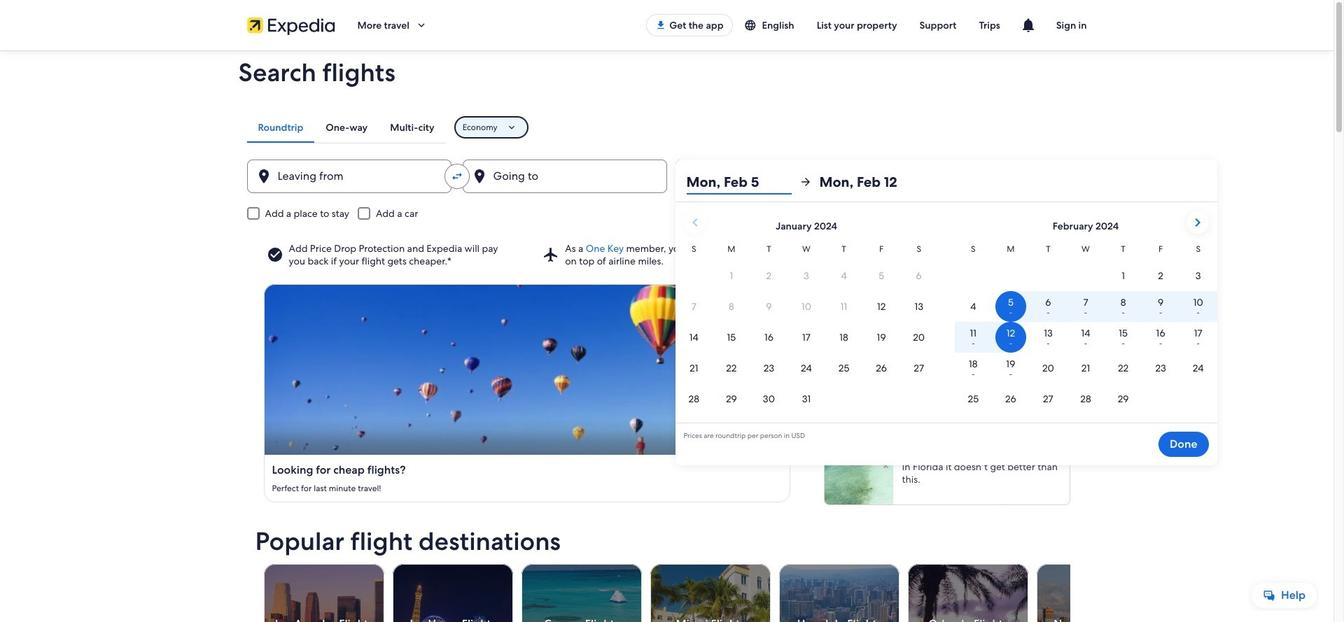 Task type: locate. For each thing, give the bounding box(es) containing it.
main content
[[0, 50, 1334, 623]]

previous month image
[[687, 214, 703, 231]]

previous image
[[255, 616, 272, 623]]

los angeles flights image
[[264, 564, 384, 623]]

las vegas flights image
[[393, 564, 513, 623]]

download the app button image
[[656, 20, 667, 31]]

more travel image
[[415, 19, 428, 32]]

new york flights image
[[1037, 564, 1157, 623]]

tab list
[[247, 112, 446, 143]]

swap origin and destination values image
[[451, 170, 463, 183]]

miami flights image
[[650, 564, 771, 623]]

honolulu flights image
[[779, 564, 900, 623]]

orlando flights image
[[908, 564, 1028, 623]]

cheap flight in usa image
[[264, 284, 790, 455]]

next image
[[1062, 616, 1079, 623]]



Task type: vqa. For each thing, say whether or not it's contained in the screenshot.
left WiFi
no



Task type: describe. For each thing, give the bounding box(es) containing it.
communication center icon image
[[1020, 17, 1037, 34]]

expedia logo image
[[247, 15, 335, 35]]

cancun flights image
[[521, 564, 642, 623]]

popular flight destinations region
[[247, 528, 1157, 623]]

next month image
[[1190, 214, 1206, 231]]

small image
[[744, 19, 762, 32]]



